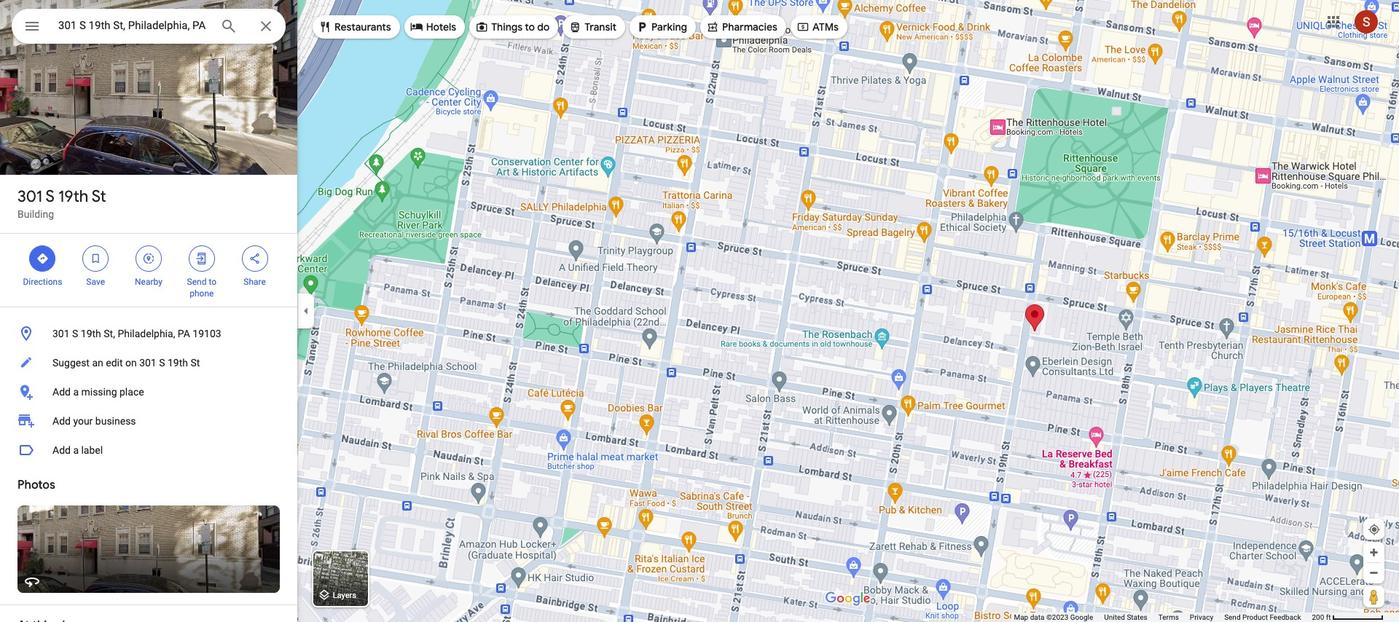 Task type: describe. For each thing, give the bounding box(es) containing it.
directions
[[23, 277, 62, 287]]

add a label
[[52, 445, 103, 456]]

feedback
[[1270, 614, 1302, 622]]

zoom out image
[[1369, 568, 1380, 579]]

send product feedback
[[1225, 614, 1302, 622]]

send product feedback button
[[1225, 613, 1302, 623]]

 parking
[[636, 19, 687, 35]]

privacy
[[1190, 614, 1214, 622]]

collapse side panel image
[[298, 303, 314, 319]]

photos
[[17, 478, 55, 493]]

19103
[[193, 328, 221, 340]]

 button
[[12, 9, 52, 47]]

 pharmacies
[[706, 19, 778, 35]]


[[36, 251, 49, 267]]

st inside button
[[191, 357, 200, 369]]


[[248, 251, 261, 267]]

do
[[537, 20, 550, 34]]

301 S 19th St, Philadelphia, PA 19103 field
[[12, 9, 286, 44]]

layers
[[333, 591, 356, 601]]

 transit
[[569, 19, 617, 35]]

edit
[[106, 357, 123, 369]]

show your location image
[[1368, 523, 1381, 537]]

data
[[1030, 614, 1045, 622]]

google account: sheryl atherton  
(sheryl.atherton@adept.ai) image
[[1355, 10, 1378, 33]]

send for send to phone
[[187, 277, 207, 287]]

terms button
[[1159, 613, 1179, 623]]

301 for st,
[[52, 328, 70, 340]]


[[89, 251, 102, 267]]

st inside 301 s 19th st building
[[92, 187, 106, 207]]

product
[[1243, 614, 1268, 622]]

2 vertical spatial 19th
[[168, 357, 188, 369]]

send to phone
[[187, 277, 217, 299]]

add your business
[[52, 416, 136, 427]]

to inside send to phone
[[209, 277, 217, 287]]

a for missing
[[73, 386, 79, 398]]


[[142, 251, 155, 267]]

an
[[92, 357, 103, 369]]

privacy button
[[1190, 613, 1214, 623]]

place
[[120, 386, 144, 398]]


[[706, 19, 719, 35]]

building
[[17, 208, 54, 220]]

19th for st,
[[81, 328, 101, 340]]


[[636, 19, 649, 35]]

19th for st
[[58, 187, 88, 207]]

parking
[[652, 20, 687, 34]]

301 s 19th st building
[[17, 187, 106, 220]]


[[475, 19, 489, 35]]


[[797, 19, 810, 35]]

united states
[[1105, 614, 1148, 622]]

ft
[[1327, 614, 1331, 622]]

label
[[81, 445, 103, 456]]

atms
[[813, 20, 839, 34]]

301 s 19th st, philadelphia, pa 19103
[[52, 328, 221, 340]]



Task type: vqa. For each thing, say whether or not it's contained in the screenshot.


Task type: locate. For each thing, give the bounding box(es) containing it.
to left do
[[525, 20, 535, 34]]

s for st,
[[72, 328, 78, 340]]

add down the suggest
[[52, 386, 71, 398]]

0 vertical spatial add
[[52, 386, 71, 398]]

1 horizontal spatial s
[[72, 328, 78, 340]]

301 s 19th st main content
[[0, 0, 297, 623]]

301 inside 301 s 19th st building
[[17, 187, 42, 207]]

s right on
[[159, 357, 165, 369]]

301 s 19th st, philadelphia, pa 19103 button
[[0, 319, 297, 348]]

s for st
[[46, 187, 55, 207]]

send inside send to phone
[[187, 277, 207, 287]]

s up the building
[[46, 187, 55, 207]]

send
[[187, 277, 207, 287], [1225, 614, 1241, 622]]

 search field
[[12, 9, 286, 47]]

0 vertical spatial a
[[73, 386, 79, 398]]

301
[[17, 187, 42, 207], [52, 328, 70, 340], [139, 357, 157, 369]]

s
[[46, 187, 55, 207], [72, 328, 78, 340], [159, 357, 165, 369]]

states
[[1127, 614, 1148, 622]]

2 vertical spatial add
[[52, 445, 71, 456]]

save
[[86, 277, 105, 287]]

0 horizontal spatial send
[[187, 277, 207, 287]]

add inside 'add your business' link
[[52, 416, 71, 427]]


[[410, 19, 423, 35]]

301 for st
[[17, 187, 42, 207]]


[[23, 16, 41, 36]]

st
[[92, 187, 106, 207], [191, 357, 200, 369]]

a left missing
[[73, 386, 79, 398]]

301 inside "301 s 19th st, philadelphia, pa 19103" button
[[52, 328, 70, 340]]

1 vertical spatial s
[[72, 328, 78, 340]]

send inside button
[[1225, 614, 1241, 622]]

a
[[73, 386, 79, 398], [73, 445, 79, 456]]

 things to do
[[475, 19, 550, 35]]

2 horizontal spatial 301
[[139, 357, 157, 369]]

1 horizontal spatial 301
[[52, 328, 70, 340]]

suggest an edit on 301 s 19th st button
[[0, 348, 297, 378]]

19th
[[58, 187, 88, 207], [81, 328, 101, 340], [168, 357, 188, 369]]

add
[[52, 386, 71, 398], [52, 416, 71, 427], [52, 445, 71, 456]]

0 vertical spatial send
[[187, 277, 207, 287]]

301 right on
[[139, 357, 157, 369]]

 restaurants
[[319, 19, 391, 35]]

add left the your
[[52, 416, 71, 427]]

19th inside 301 s 19th st building
[[58, 187, 88, 207]]

0 vertical spatial to
[[525, 20, 535, 34]]

s up the suggest
[[72, 328, 78, 340]]

united
[[1105, 614, 1125, 622]]

on
[[125, 357, 137, 369]]

united states button
[[1105, 613, 1148, 623]]

1 vertical spatial add
[[52, 416, 71, 427]]

1 a from the top
[[73, 386, 79, 398]]

zoom in image
[[1369, 547, 1380, 558]]

1 add from the top
[[52, 386, 71, 398]]

2 horizontal spatial s
[[159, 357, 165, 369]]

s inside "301 s 19th st, philadelphia, pa 19103" button
[[72, 328, 78, 340]]

2 add from the top
[[52, 416, 71, 427]]

footer containing map data ©2023 google
[[1014, 613, 1312, 623]]

0 vertical spatial s
[[46, 187, 55, 207]]

1 vertical spatial a
[[73, 445, 79, 456]]

hotels
[[426, 20, 456, 34]]

s inside 301 s 19th st building
[[46, 187, 55, 207]]

business
[[95, 416, 136, 427]]


[[569, 19, 582, 35]]

 hotels
[[410, 19, 456, 35]]

200 ft button
[[1312, 614, 1384, 622]]

301 inside suggest an edit on 301 s 19th st button
[[139, 357, 157, 369]]

add left "label"
[[52, 445, 71, 456]]

1 horizontal spatial to
[[525, 20, 535, 34]]

nearby
[[135, 277, 162, 287]]

st up 
[[92, 187, 106, 207]]


[[319, 19, 332, 35]]

add your business link
[[0, 407, 297, 436]]

pharmacies
[[722, 20, 778, 34]]

a inside button
[[73, 445, 79, 456]]

301 up the building
[[17, 187, 42, 207]]

pa
[[178, 328, 190, 340]]

footer
[[1014, 613, 1312, 623]]

send left "product"
[[1225, 614, 1241, 622]]

a left "label"
[[73, 445, 79, 456]]

to inside  things to do
[[525, 20, 535, 34]]

suggest an edit on 301 s 19th st
[[52, 357, 200, 369]]

map data ©2023 google
[[1014, 614, 1094, 622]]

send up phone
[[187, 277, 207, 287]]

301 up the suggest
[[52, 328, 70, 340]]

map
[[1014, 614, 1029, 622]]

add inside add a missing place button
[[52, 386, 71, 398]]

1 vertical spatial 301
[[52, 328, 70, 340]]

add inside add a label button
[[52, 445, 71, 456]]

0 vertical spatial st
[[92, 187, 106, 207]]

terms
[[1159, 614, 1179, 622]]

things
[[491, 20, 523, 34]]

2 a from the top
[[73, 445, 79, 456]]

philadelphia,
[[118, 328, 175, 340]]

none field inside 301 s 19th st, philadelphia, pa 19103 field
[[58, 17, 208, 34]]

0 horizontal spatial s
[[46, 187, 55, 207]]

1 vertical spatial send
[[1225, 614, 1241, 622]]

transit
[[585, 20, 617, 34]]

a inside button
[[73, 386, 79, 398]]

actions for 301 s 19th st region
[[0, 234, 297, 307]]

send for send product feedback
[[1225, 614, 1241, 622]]

1 horizontal spatial send
[[1225, 614, 1241, 622]]

st down the 19103 in the bottom of the page
[[191, 357, 200, 369]]

3 add from the top
[[52, 445, 71, 456]]

share
[[244, 277, 266, 287]]

None field
[[58, 17, 208, 34]]

google
[[1071, 614, 1094, 622]]

add a label button
[[0, 436, 297, 465]]

2 vertical spatial 301
[[139, 357, 157, 369]]

add for add a missing place
[[52, 386, 71, 398]]

0 horizontal spatial to
[[209, 277, 217, 287]]


[[195, 251, 208, 267]]

 atms
[[797, 19, 839, 35]]

1 vertical spatial st
[[191, 357, 200, 369]]

to
[[525, 20, 535, 34], [209, 277, 217, 287]]

add a missing place
[[52, 386, 144, 398]]

add a missing place button
[[0, 378, 297, 407]]

add for add your business
[[52, 416, 71, 427]]

0 vertical spatial 19th
[[58, 187, 88, 207]]

2 vertical spatial s
[[159, 357, 165, 369]]

200
[[1312, 614, 1325, 622]]

missing
[[81, 386, 117, 398]]

show street view coverage image
[[1364, 586, 1385, 608]]

1 vertical spatial 19th
[[81, 328, 101, 340]]

phone
[[190, 289, 214, 299]]

st,
[[104, 328, 115, 340]]

suggest
[[52, 357, 90, 369]]

1 horizontal spatial st
[[191, 357, 200, 369]]

0 vertical spatial 301
[[17, 187, 42, 207]]

add for add a label
[[52, 445, 71, 456]]

©2023
[[1047, 614, 1069, 622]]

0 horizontal spatial 301
[[17, 187, 42, 207]]

your
[[73, 416, 93, 427]]

footer inside "google maps" element
[[1014, 613, 1312, 623]]

200 ft
[[1312, 614, 1331, 622]]

to up phone
[[209, 277, 217, 287]]

a for label
[[73, 445, 79, 456]]

restaurants
[[335, 20, 391, 34]]

0 horizontal spatial st
[[92, 187, 106, 207]]

google maps element
[[0, 0, 1400, 623]]

s inside suggest an edit on 301 s 19th st button
[[159, 357, 165, 369]]

1 vertical spatial to
[[209, 277, 217, 287]]



